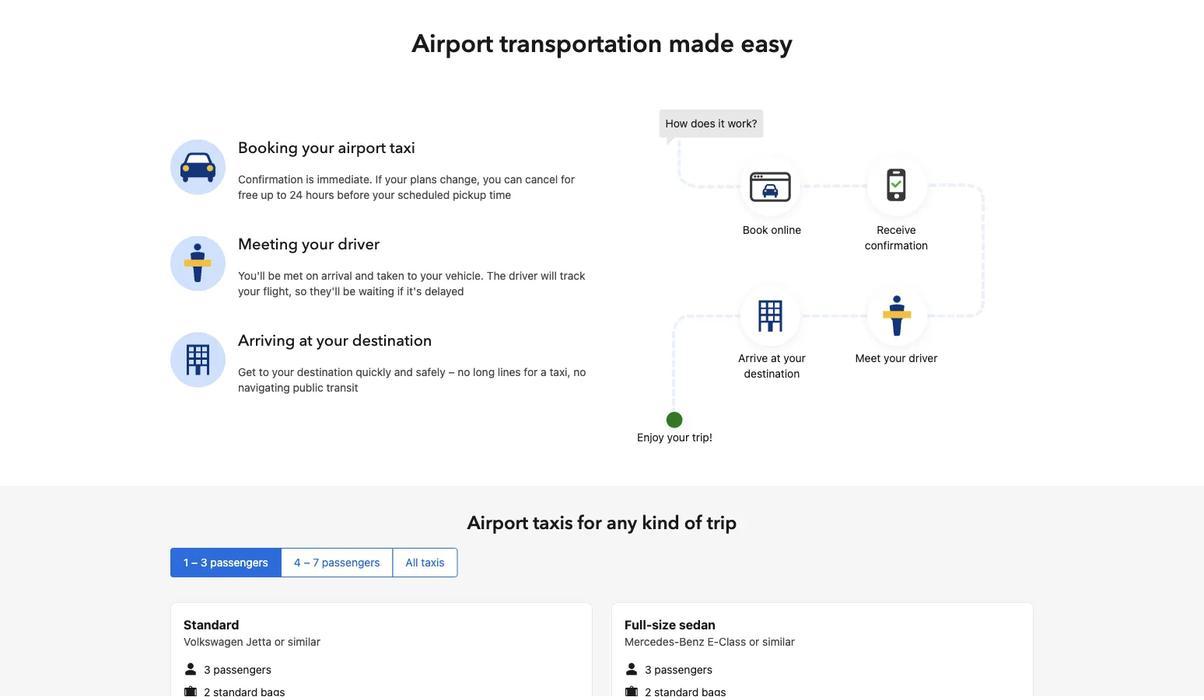 Task type: locate. For each thing, give the bounding box(es) containing it.
0 vertical spatial airport
[[412, 27, 493, 61]]

airport transportation made easy
[[412, 27, 793, 61]]

1 similar from the left
[[288, 636, 321, 649]]

airport
[[338, 138, 386, 159]]

lines
[[498, 366, 521, 379]]

all taxis
[[406, 557, 445, 569]]

it's
[[407, 285, 422, 298]]

similar
[[288, 636, 321, 649], [763, 636, 795, 649]]

passengers down jetta on the left of the page
[[214, 664, 272, 677]]

does
[[691, 117, 716, 130]]

1 vertical spatial and
[[394, 366, 413, 379]]

1 horizontal spatial 3 passengers
[[645, 664, 713, 677]]

no
[[458, 366, 470, 379], [574, 366, 586, 379]]

receive
[[877, 224, 916, 236]]

1 horizontal spatial driver
[[509, 269, 538, 282]]

0 vertical spatial and
[[355, 269, 374, 282]]

1 vertical spatial driver
[[509, 269, 538, 282]]

1 3 passengers from the left
[[204, 664, 272, 677]]

destination inside get to your destination quickly and safely – no long lines for a taxi, no navigating public transit
[[297, 366, 353, 379]]

at
[[299, 331, 313, 352], [771, 352, 781, 365]]

– left 7
[[304, 557, 310, 569]]

3 for standard
[[204, 664, 211, 677]]

3 passengers down benz
[[645, 664, 713, 677]]

0 horizontal spatial and
[[355, 269, 374, 282]]

2 similar from the left
[[763, 636, 795, 649]]

1 vertical spatial to
[[407, 269, 418, 282]]

meeting your driver
[[238, 234, 380, 255]]

sort results by element
[[170, 548, 1034, 578]]

similar right jetta on the left of the page
[[288, 636, 321, 649]]

at inside arrive at your destination
[[771, 352, 781, 365]]

0 horizontal spatial driver
[[338, 234, 380, 255]]

to up the "it's"
[[407, 269, 418, 282]]

2 vertical spatial to
[[259, 366, 269, 379]]

safely
[[416, 366, 446, 379]]

to inside you'll be met on arrival and taken to your vehicle. the driver will track your flight, so they'll be waiting if it's delayed
[[407, 269, 418, 282]]

be up flight,
[[268, 269, 281, 282]]

airport
[[412, 27, 493, 61], [467, 511, 529, 536]]

your down you'll
[[238, 285, 260, 298]]

0 horizontal spatial similar
[[288, 636, 321, 649]]

to right up
[[277, 189, 287, 201]]

for
[[561, 173, 575, 186], [524, 366, 538, 379], [578, 511, 602, 536]]

3 passengers for size
[[645, 664, 713, 677]]

taxis
[[533, 511, 573, 536], [421, 557, 445, 569]]

public
[[293, 382, 323, 394]]

destination up public
[[297, 366, 353, 379]]

booking airport taxi image for booking your airport taxi
[[170, 140, 226, 195]]

3 down the volkswagen
[[204, 664, 211, 677]]

0 horizontal spatial no
[[458, 366, 470, 379]]

no left the long
[[458, 366, 470, 379]]

destination inside arrive at your destination
[[744, 368, 800, 380]]

waiting
[[359, 285, 395, 298]]

change,
[[440, 173, 480, 186]]

can
[[504, 173, 522, 186]]

2 vertical spatial driver
[[909, 352, 938, 365]]

1 horizontal spatial and
[[394, 366, 413, 379]]

and left safely
[[394, 366, 413, 379]]

3 passengers
[[204, 664, 272, 677], [645, 664, 713, 677]]

sedan
[[679, 618, 716, 633]]

2 no from the left
[[574, 366, 586, 379]]

confirmation is immediate. if your plans change, you can cancel for free up to 24 hours before your scheduled pickup time
[[238, 173, 575, 201]]

1 horizontal spatial taxis
[[533, 511, 573, 536]]

and for arriving at your destination
[[394, 366, 413, 379]]

your up delayed
[[420, 269, 443, 282]]

driver for meet your driver
[[909, 352, 938, 365]]

0 horizontal spatial at
[[299, 331, 313, 352]]

book online
[[743, 224, 802, 236]]

1 horizontal spatial no
[[574, 366, 586, 379]]

1 horizontal spatial for
[[561, 173, 575, 186]]

3 right 1
[[201, 557, 207, 569]]

similar inside full-size sedan mercedes-benz e-class or similar
[[763, 636, 795, 649]]

the
[[487, 269, 506, 282]]

to
[[277, 189, 287, 201], [407, 269, 418, 282], [259, 366, 269, 379]]

and inside get to your destination quickly and safely – no long lines for a taxi, no navigating public transit
[[394, 366, 413, 379]]

your up navigating at the bottom of page
[[272, 366, 294, 379]]

how
[[666, 117, 688, 130]]

1 vertical spatial for
[[524, 366, 538, 379]]

easy
[[741, 27, 793, 61]]

so
[[295, 285, 307, 298]]

to up navigating at the bottom of page
[[259, 366, 269, 379]]

3 down mercedes-
[[645, 664, 652, 677]]

or right jetta on the left of the page
[[275, 636, 285, 649]]

2 horizontal spatial to
[[407, 269, 418, 282]]

24
[[290, 189, 303, 201]]

at right arrive
[[771, 352, 781, 365]]

similar right class
[[763, 636, 795, 649]]

be
[[268, 269, 281, 282], [343, 285, 356, 298]]

standard
[[184, 618, 239, 633]]

or
[[275, 636, 285, 649], [749, 636, 760, 649]]

enjoy
[[637, 431, 664, 444]]

free
[[238, 189, 258, 201]]

and inside you'll be met on arrival and taken to your vehicle. the driver will track your flight, so they'll be waiting if it's delayed
[[355, 269, 374, 282]]

passengers down benz
[[655, 664, 713, 677]]

2 horizontal spatial for
[[578, 511, 602, 536]]

transportation
[[500, 27, 663, 61]]

1 horizontal spatial similar
[[763, 636, 795, 649]]

met
[[284, 269, 303, 282]]

airport for airport transportation made easy
[[412, 27, 493, 61]]

3 inside the sort results by element
[[201, 557, 207, 569]]

for right cancel
[[561, 173, 575, 186]]

your up on
[[302, 234, 334, 255]]

booking airport taxi image for arriving at your destination
[[170, 333, 226, 388]]

standard volkswagen jetta or similar
[[184, 618, 321, 649]]

track
[[560, 269, 586, 282]]

or inside standard volkswagen jetta or similar
[[275, 636, 285, 649]]

0 vertical spatial be
[[268, 269, 281, 282]]

for inside confirmation is immediate. if your plans change, you can cancel for free up to 24 hours before your scheduled pickup time
[[561, 173, 575, 186]]

and up 'waiting'
[[355, 269, 374, 282]]

2 horizontal spatial driver
[[909, 352, 938, 365]]

0 horizontal spatial or
[[275, 636, 285, 649]]

taxis up the sort results by element
[[533, 511, 573, 536]]

0 horizontal spatial for
[[524, 366, 538, 379]]

full-
[[625, 618, 652, 633]]

–
[[449, 366, 455, 379], [192, 557, 198, 569], [304, 557, 310, 569]]

0 vertical spatial to
[[277, 189, 287, 201]]

no right taxi,
[[574, 366, 586, 379]]

on
[[306, 269, 319, 282]]

1 horizontal spatial be
[[343, 285, 356, 298]]

3 passengers down jetta on the left of the page
[[204, 664, 272, 677]]

0 vertical spatial for
[[561, 173, 575, 186]]

is
[[306, 173, 314, 186]]

0 horizontal spatial 3 passengers
[[204, 664, 272, 677]]

7
[[313, 557, 319, 569]]

0 horizontal spatial taxis
[[421, 557, 445, 569]]

taxis inside the sort results by element
[[421, 557, 445, 569]]

immediate.
[[317, 173, 373, 186]]

your inside arrive at your destination
[[784, 352, 806, 365]]

similar inside standard volkswagen jetta or similar
[[288, 636, 321, 649]]

1 horizontal spatial at
[[771, 352, 781, 365]]

airport for airport taxis for any kind of trip
[[467, 511, 529, 536]]

and
[[355, 269, 374, 282], [394, 366, 413, 379]]

driver left will
[[509, 269, 538, 282]]

be down arrival
[[343, 285, 356, 298]]

your up is
[[302, 138, 334, 159]]

– right safely
[[449, 366, 455, 379]]

taxis right "all"
[[421, 557, 445, 569]]

2 vertical spatial for
[[578, 511, 602, 536]]

2 horizontal spatial –
[[449, 366, 455, 379]]

driver inside you'll be met on arrival and taken to your vehicle. the driver will track your flight, so they'll be waiting if it's delayed
[[509, 269, 538, 282]]

mercedes-
[[625, 636, 680, 649]]

booking airport taxi image
[[659, 110, 986, 436], [170, 140, 226, 195], [170, 236, 226, 291], [170, 333, 226, 388]]

any
[[607, 511, 637, 536]]

1 horizontal spatial to
[[277, 189, 287, 201]]

benz
[[680, 636, 705, 649]]

0 horizontal spatial to
[[259, 366, 269, 379]]

1 vertical spatial taxis
[[421, 557, 445, 569]]

book
[[743, 224, 769, 236]]

at right arriving
[[299, 331, 313, 352]]

for left a
[[524, 366, 538, 379]]

destination for arrive at your destination
[[744, 368, 800, 380]]

0 vertical spatial taxis
[[533, 511, 573, 536]]

driver
[[338, 234, 380, 255], [509, 269, 538, 282], [909, 352, 938, 365]]

airport taxis for any kind of trip
[[467, 511, 737, 536]]

enjoy your trip!
[[637, 431, 713, 444]]

for left any at the right
[[578, 511, 602, 536]]

0 horizontal spatial –
[[192, 557, 198, 569]]

destination for arriving at your destination
[[352, 331, 432, 352]]

driver up arrival
[[338, 234, 380, 255]]

time
[[489, 189, 511, 201]]

driver right meet
[[909, 352, 938, 365]]

1 or from the left
[[275, 636, 285, 649]]

2 3 passengers from the left
[[645, 664, 713, 677]]

booking your airport taxi
[[238, 138, 415, 159]]

0 vertical spatial driver
[[338, 234, 380, 255]]

or right class
[[749, 636, 760, 649]]

taxi
[[390, 138, 415, 159]]

– right 1
[[192, 557, 198, 569]]

destination down arrive
[[744, 368, 800, 380]]

1 vertical spatial be
[[343, 285, 356, 298]]

your right arrive
[[784, 352, 806, 365]]

kind
[[642, 511, 680, 536]]

plans
[[410, 173, 437, 186]]

made
[[669, 27, 735, 61]]

1 horizontal spatial or
[[749, 636, 760, 649]]

1 horizontal spatial –
[[304, 557, 310, 569]]

1 vertical spatial airport
[[467, 511, 529, 536]]

destination up quickly
[[352, 331, 432, 352]]

hours
[[306, 189, 334, 201]]

2 or from the left
[[749, 636, 760, 649]]



Task type: vqa. For each thing, say whether or not it's contained in the screenshot.
the top the TV
no



Task type: describe. For each thing, give the bounding box(es) containing it.
confirmation
[[865, 239, 928, 252]]

driver for meeting your driver
[[338, 234, 380, 255]]

your right meet
[[884, 352, 906, 365]]

a
[[541, 366, 547, 379]]

full-size sedan mercedes-benz e-class or similar
[[625, 618, 795, 649]]

4
[[294, 557, 301, 569]]

you
[[483, 173, 501, 186]]

if
[[397, 285, 404, 298]]

booking
[[238, 138, 298, 159]]

work?
[[728, 117, 758, 130]]

pickup
[[453, 189, 487, 201]]

taxi,
[[550, 366, 571, 379]]

taken
[[377, 269, 404, 282]]

meet
[[856, 352, 881, 365]]

4 – 7 passengers
[[294, 557, 380, 569]]

arrive at your destination
[[739, 352, 806, 380]]

or inside full-size sedan mercedes-benz e-class or similar
[[749, 636, 760, 649]]

delayed
[[425, 285, 464, 298]]

you'll be met on arrival and taken to your vehicle. the driver will track your flight, so they'll be waiting if it's delayed
[[238, 269, 586, 298]]

destination for get to your destination quickly and safely – no long lines for a taxi, no navigating public transit
[[297, 366, 353, 379]]

taxis for airport
[[533, 511, 573, 536]]

3 for full-
[[645, 664, 652, 677]]

navigating
[[238, 382, 290, 394]]

arrive
[[739, 352, 768, 365]]

how does it work?
[[666, 117, 758, 130]]

all
[[406, 557, 418, 569]]

flight,
[[263, 285, 292, 298]]

you'll
[[238, 269, 265, 282]]

arriving at your destination
[[238, 331, 432, 352]]

trip
[[707, 511, 737, 536]]

booking airport taxi image for meeting your driver
[[170, 236, 226, 291]]

they'll
[[310, 285, 340, 298]]

at for arriving
[[299, 331, 313, 352]]

transit
[[326, 382, 358, 394]]

meet your driver
[[856, 352, 938, 365]]

before
[[337, 189, 370, 201]]

size
[[652, 618, 676, 633]]

of
[[685, 511, 703, 536]]

will
[[541, 269, 557, 282]]

jetta
[[246, 636, 272, 649]]

e-
[[708, 636, 719, 649]]

and for meeting your driver
[[355, 269, 374, 282]]

your right if
[[385, 173, 407, 186]]

for inside get to your destination quickly and safely – no long lines for a taxi, no navigating public transit
[[524, 366, 538, 379]]

to inside confirmation is immediate. if your plans change, you can cancel for free up to 24 hours before your scheduled pickup time
[[277, 189, 287, 201]]

vehicle.
[[446, 269, 484, 282]]

your up transit
[[316, 331, 348, 352]]

at for arrive
[[771, 352, 781, 365]]

0 horizontal spatial be
[[268, 269, 281, 282]]

receive confirmation
[[865, 224, 928, 252]]

to inside get to your destination quickly and safely – no long lines for a taxi, no navigating public transit
[[259, 366, 269, 379]]

– for 4 – 7 passengers
[[304, 557, 310, 569]]

get to your destination quickly and safely – no long lines for a taxi, no navigating public transit
[[238, 366, 586, 394]]

meeting
[[238, 234, 298, 255]]

passengers right 1
[[210, 557, 268, 569]]

passengers right 7
[[322, 557, 380, 569]]

class
[[719, 636, 746, 649]]

scheduled
[[398, 189, 450, 201]]

volkswagen
[[184, 636, 243, 649]]

if
[[376, 173, 382, 186]]

– for 1 – 3 passengers
[[192, 557, 198, 569]]

– inside get to your destination quickly and safely – no long lines for a taxi, no navigating public transit
[[449, 366, 455, 379]]

trip!
[[692, 431, 713, 444]]

quickly
[[356, 366, 391, 379]]

cancel
[[525, 173, 558, 186]]

1
[[184, 557, 189, 569]]

long
[[473, 366, 495, 379]]

your left trip!
[[667, 431, 690, 444]]

3 passengers for volkswagen
[[204, 664, 272, 677]]

your inside get to your destination quickly and safely – no long lines for a taxi, no navigating public transit
[[272, 366, 294, 379]]

get
[[238, 366, 256, 379]]

1 no from the left
[[458, 366, 470, 379]]

it
[[719, 117, 725, 130]]

taxis for all
[[421, 557, 445, 569]]

1 – 3 passengers
[[184, 557, 268, 569]]

arriving
[[238, 331, 295, 352]]

online
[[771, 224, 802, 236]]

your down if
[[373, 189, 395, 201]]

up
[[261, 189, 274, 201]]

confirmation
[[238, 173, 303, 186]]

arrival
[[322, 269, 352, 282]]



